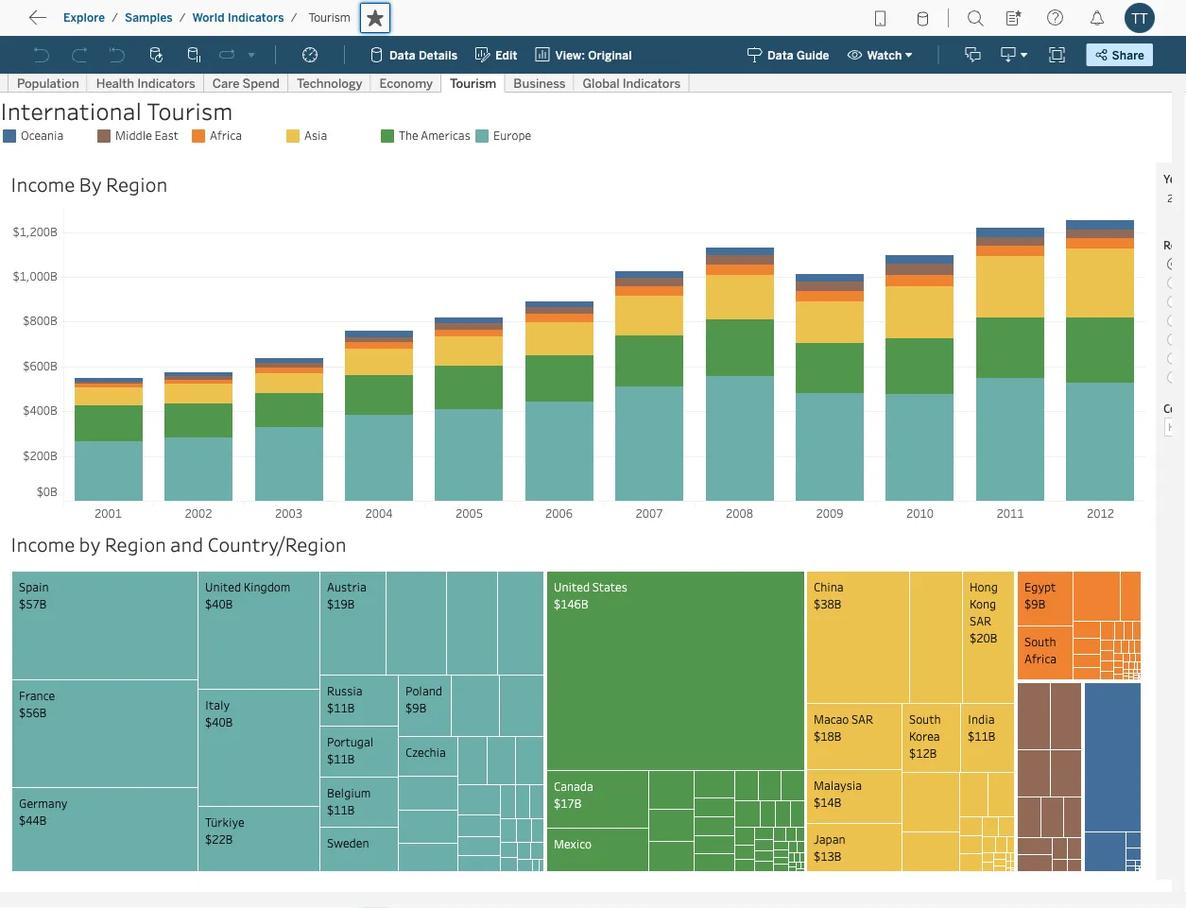 Task type: describe. For each thing, give the bounding box(es) containing it.
1 / from the left
[[112, 11, 118, 25]]

tourism
[[309, 11, 351, 25]]

content
[[104, 15, 162, 32]]

skip to content
[[49, 15, 162, 32]]

indicators
[[228, 11, 284, 25]]

tourism element
[[303, 11, 356, 25]]

3 / from the left
[[291, 11, 297, 25]]

explore / samples / world indicators /
[[63, 11, 297, 25]]

2 / from the left
[[179, 11, 186, 25]]



Task type: locate. For each thing, give the bounding box(es) containing it.
2 horizontal spatial /
[[291, 11, 297, 25]]

/ left world in the left top of the page
[[179, 11, 186, 25]]

samples link
[[124, 10, 174, 26]]

world indicators link
[[191, 10, 285, 26]]

samples
[[125, 11, 173, 25]]

explore link
[[62, 10, 106, 26]]

/ left tourism
[[291, 11, 297, 25]]

/
[[112, 11, 118, 25], [179, 11, 186, 25], [291, 11, 297, 25]]

to
[[85, 15, 100, 32]]

skip
[[49, 15, 81, 32]]

explore
[[63, 11, 105, 25]]

world
[[192, 11, 225, 25]]

0 horizontal spatial /
[[112, 11, 118, 25]]

1 horizontal spatial /
[[179, 11, 186, 25]]

skip to content link
[[45, 11, 193, 36]]

/ right to
[[112, 11, 118, 25]]



Task type: vqa. For each thing, say whether or not it's contained in the screenshot.
Segment's No description
no



